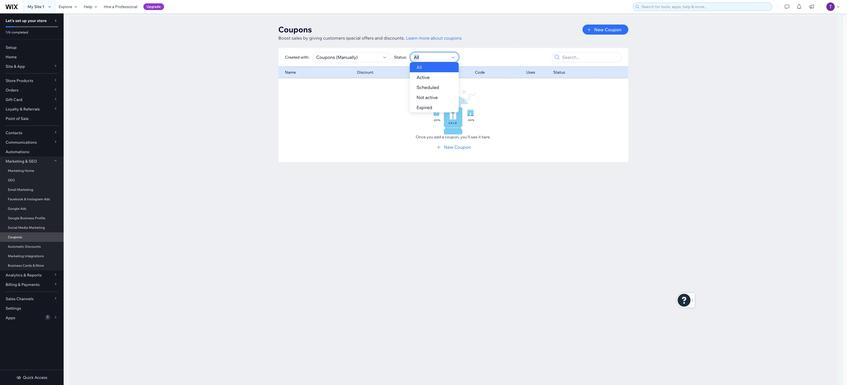 Task type: locate. For each thing, give the bounding box(es) containing it.
coupon for new coupon "button"
[[605, 27, 621, 32]]

business cards & more
[[8, 263, 44, 268]]

marketing down automatic
[[8, 254, 24, 258]]

0 horizontal spatial new
[[444, 144, 453, 150]]

a right add
[[442, 134, 444, 140]]

not active
[[417, 95, 438, 100]]

uses
[[526, 70, 535, 75]]

business up analytics
[[8, 263, 22, 268]]

marketing for &
[[6, 159, 24, 164]]

coupon for new coupon link
[[454, 144, 471, 150]]

1 inside sidebar element
[[47, 315, 48, 319]]

a right hire
[[112, 4, 114, 9]]

1 vertical spatial site
[[6, 64, 13, 69]]

contacts
[[6, 130, 22, 135]]

seo link
[[0, 175, 64, 185]]

2 google from the top
[[8, 216, 19, 220]]

learn
[[406, 35, 418, 41]]

marketing inside popup button
[[6, 159, 24, 164]]

& for app
[[14, 64, 16, 69]]

site
[[34, 4, 42, 9], [6, 64, 13, 69]]

1 vertical spatial new coupon
[[444, 144, 471, 150]]

marketing & seo
[[6, 159, 37, 164]]

new coupon inside "button"
[[594, 27, 621, 32]]

0 vertical spatial home
[[6, 54, 17, 59]]

sale
[[21, 116, 29, 121]]

media
[[18, 225, 28, 230]]

you'll
[[461, 134, 470, 140]]

marketing for integrations
[[8, 254, 24, 258]]

communications
[[6, 140, 37, 145]]

referrals
[[23, 107, 40, 112]]

google up social
[[8, 216, 19, 220]]

profile
[[35, 216, 45, 220]]

1 horizontal spatial new
[[594, 27, 604, 32]]

gift
[[6, 97, 13, 102]]

business
[[20, 216, 34, 220], [8, 263, 22, 268]]

& left app
[[14, 64, 16, 69]]

completed
[[11, 30, 28, 34]]

marketing up facebook & instagram ads
[[17, 187, 33, 192]]

billing & payments
[[6, 282, 40, 287]]

setup link
[[0, 43, 64, 52]]

home down marketing & seo popup button
[[25, 169, 34, 173]]

& right billing
[[18, 282, 21, 287]]

list box containing all
[[410, 62, 459, 112]]

new inside "button"
[[594, 27, 604, 32]]

& left reports
[[24, 273, 26, 278]]

google for google business profile
[[8, 216, 19, 220]]

business cards & more link
[[0, 261, 64, 270]]

more
[[36, 263, 44, 268]]

hire a professional link
[[100, 0, 141, 13]]

site inside dropdown button
[[6, 64, 13, 69]]

seo
[[29, 159, 37, 164], [8, 178, 15, 182]]

marketing home link
[[0, 166, 64, 175]]

1 vertical spatial google
[[8, 216, 19, 220]]

set
[[15, 18, 21, 23]]

automatic
[[8, 244, 24, 249]]

seo up email
[[8, 178, 15, 182]]

marketing down automations
[[6, 159, 24, 164]]

& inside popup button
[[25, 159, 28, 164]]

coupon inside new coupon "button"
[[605, 27, 621, 32]]

marketing & seo button
[[0, 157, 64, 166]]

analytics
[[6, 273, 23, 278]]

None field
[[315, 52, 382, 62], [412, 52, 450, 62], [315, 52, 382, 62], [412, 52, 450, 62]]

facebook & instagram ads link
[[0, 194, 64, 204]]

0 vertical spatial coupons
[[278, 25, 312, 34]]

1 google from the top
[[8, 206, 19, 211]]

marketing down the 'marketing & seo'
[[8, 169, 24, 173]]

google ads
[[8, 206, 26, 211]]

& inside popup button
[[18, 282, 21, 287]]

1 horizontal spatial seo
[[29, 159, 37, 164]]

1 vertical spatial home
[[25, 169, 34, 173]]

setup
[[6, 45, 17, 50]]

google ads link
[[0, 204, 64, 213]]

& right loyalty
[[20, 107, 22, 112]]

0 vertical spatial seo
[[29, 159, 37, 164]]

home down setup
[[6, 54, 17, 59]]

0 vertical spatial ads
[[44, 197, 50, 201]]

1 horizontal spatial 1
[[47, 315, 48, 319]]

1 vertical spatial a
[[442, 134, 444, 140]]

google down facebook
[[8, 206, 19, 211]]

seo down automations link
[[29, 159, 37, 164]]

analytics & reports
[[6, 273, 42, 278]]

1 down settings link
[[47, 315, 48, 319]]

0 horizontal spatial new coupon
[[444, 144, 471, 150]]

name
[[285, 70, 296, 75]]

loyalty & referrals
[[6, 107, 40, 112]]

1
[[42, 4, 44, 9], [47, 315, 48, 319]]

marketing integrations link
[[0, 251, 64, 261]]

0 horizontal spatial a
[[112, 4, 114, 9]]

1 horizontal spatial site
[[34, 4, 42, 9]]

ads right "instagram"
[[44, 197, 50, 201]]

professional
[[115, 4, 137, 9]]

0 horizontal spatial coupons
[[8, 235, 22, 239]]

settings
[[6, 306, 21, 311]]

site left app
[[6, 64, 13, 69]]

site & app button
[[0, 62, 64, 71]]

my site 1
[[28, 4, 44, 9]]

billing & payments button
[[0, 280, 64, 289]]

business up social media marketing
[[20, 216, 34, 220]]

coupons inside coupons boost sales by giving customers special offers and discounts. learn more about coupons
[[278, 25, 312, 34]]

new coupon button
[[583, 25, 628, 35]]

orders
[[6, 88, 18, 93]]

0 vertical spatial new
[[594, 27, 604, 32]]

coupon inside new coupon link
[[454, 144, 471, 150]]

0 vertical spatial new coupon
[[594, 27, 621, 32]]

site right my
[[34, 4, 42, 9]]

& for payments
[[18, 282, 21, 287]]

up
[[22, 18, 27, 23]]

& right facebook
[[24, 197, 26, 201]]

1 right my
[[42, 4, 44, 9]]

gift card
[[6, 97, 22, 102]]

payments
[[21, 282, 40, 287]]

1 vertical spatial ads
[[20, 206, 26, 211]]

seo inside marketing & seo popup button
[[29, 159, 37, 164]]

point of sale link
[[0, 114, 64, 123]]

Search... field
[[560, 52, 620, 62]]

1 vertical spatial business
[[8, 263, 22, 268]]

home
[[6, 54, 17, 59], [25, 169, 34, 173]]

discounts
[[25, 244, 41, 249]]

marketing for home
[[8, 169, 24, 173]]

all
[[417, 64, 422, 70]]

google
[[8, 206, 19, 211], [8, 216, 19, 220]]

gift card button
[[0, 95, 64, 104]]

social media marketing link
[[0, 223, 64, 232]]

1 horizontal spatial coupons
[[278, 25, 312, 34]]

1 vertical spatial 1
[[47, 315, 48, 319]]

0 vertical spatial business
[[20, 216, 34, 220]]

& up marketing home
[[25, 159, 28, 164]]

coupons inside coupons link
[[8, 235, 22, 239]]

& for referrals
[[20, 107, 22, 112]]

1 vertical spatial seo
[[8, 178, 15, 182]]

marketing inside "link"
[[17, 187, 33, 192]]

facebook
[[8, 197, 23, 201]]

a
[[112, 4, 114, 9], [442, 134, 444, 140]]

coupons up sales
[[278, 25, 312, 34]]

here.
[[482, 134, 491, 140]]

type
[[424, 70, 432, 75]]

& inside dropdown button
[[24, 273, 26, 278]]

help
[[84, 4, 92, 9]]

expired
[[417, 105, 432, 110]]

0 vertical spatial 1
[[42, 4, 44, 9]]

all option
[[410, 62, 459, 72]]

0 horizontal spatial seo
[[8, 178, 15, 182]]

0 vertical spatial coupon
[[605, 27, 621, 32]]

loyalty
[[6, 107, 19, 112]]

store products button
[[0, 76, 64, 85]]

coupons up automatic
[[8, 235, 22, 239]]

offers
[[362, 35, 374, 41]]

1 vertical spatial coupons
[[8, 235, 22, 239]]

1 vertical spatial new
[[444, 144, 453, 150]]

&
[[14, 64, 16, 69], [20, 107, 22, 112], [25, 159, 28, 164], [24, 197, 26, 201], [33, 263, 35, 268], [24, 273, 26, 278], [18, 282, 21, 287]]

facebook & instagram ads
[[8, 197, 50, 201]]

0 horizontal spatial coupon
[[454, 144, 471, 150]]

1 horizontal spatial new coupon
[[594, 27, 621, 32]]

1 vertical spatial coupon
[[454, 144, 471, 150]]

marketing home
[[8, 169, 34, 173]]

0 vertical spatial google
[[8, 206, 19, 211]]

new
[[594, 27, 604, 32], [444, 144, 453, 150]]

1 horizontal spatial home
[[25, 169, 34, 173]]

boost
[[278, 35, 291, 41]]

site & app
[[6, 64, 25, 69]]

1 horizontal spatial coupon
[[605, 27, 621, 32]]

automations link
[[0, 147, 64, 157]]

coupons
[[278, 25, 312, 34], [8, 235, 22, 239]]

marketing down 'profile'
[[29, 225, 45, 230]]

1/6 completed
[[6, 30, 28, 34]]

0 horizontal spatial site
[[6, 64, 13, 69]]

ads up google business profile
[[20, 206, 26, 211]]

0 vertical spatial a
[[112, 4, 114, 9]]

status:
[[394, 55, 407, 60]]

sales channels
[[6, 296, 34, 301]]

new coupon for new coupon "button"
[[594, 27, 621, 32]]

0 horizontal spatial ads
[[20, 206, 26, 211]]

list box
[[410, 62, 459, 112]]



Task type: vqa. For each thing, say whether or not it's contained in the screenshot.
'Add New Task'
no



Task type: describe. For each thing, give the bounding box(es) containing it.
quick
[[23, 375, 34, 380]]

more
[[419, 35, 430, 41]]

Search for tools, apps, help & more... field
[[640, 3, 770, 11]]

see
[[471, 134, 477, 140]]

let's
[[6, 18, 14, 23]]

1/6
[[6, 30, 11, 34]]

special
[[346, 35, 361, 41]]

access
[[35, 375, 47, 380]]

you
[[426, 134, 433, 140]]

explore
[[59, 4, 72, 9]]

loyalty & referrals button
[[0, 104, 64, 114]]

0 horizontal spatial home
[[6, 54, 17, 59]]

by
[[303, 35, 308, 41]]

let's set up your store
[[6, 18, 47, 23]]

discount
[[357, 70, 373, 75]]

& for instagram
[[24, 197, 26, 201]]

coupons for coupons boost sales by giving customers special offers and discounts. learn more about coupons
[[278, 25, 312, 34]]

coupons
[[444, 35, 462, 41]]

home link
[[0, 52, 64, 62]]

scheduled
[[417, 85, 439, 90]]

customers
[[323, 35, 345, 41]]

sidebar element
[[0, 13, 64, 385]]

upgrade button
[[143, 3, 164, 10]]

automatic discounts
[[8, 244, 41, 249]]

giving
[[309, 35, 322, 41]]

created with:
[[285, 55, 309, 60]]

seo inside 'seo' link
[[8, 178, 15, 182]]

settings link
[[0, 304, 64, 313]]

automations
[[6, 149, 29, 154]]

google for google ads
[[8, 206, 19, 211]]

communications button
[[0, 138, 64, 147]]

store
[[6, 78, 16, 83]]

new coupon link
[[436, 144, 471, 150]]

cards
[[23, 263, 32, 268]]

new for new coupon link
[[444, 144, 453, 150]]

billing
[[6, 282, 17, 287]]

integrations
[[25, 254, 44, 258]]

once you add a coupon, you'll see it here.
[[416, 134, 491, 140]]

google business profile
[[8, 216, 45, 220]]

social
[[8, 225, 17, 230]]

created
[[285, 55, 300, 60]]

card
[[13, 97, 22, 102]]

upgrade
[[147, 4, 161, 9]]

sales
[[292, 35, 302, 41]]

my
[[28, 4, 33, 9]]

0 vertical spatial site
[[34, 4, 42, 9]]

automatic discounts link
[[0, 242, 64, 251]]

& for seo
[[25, 159, 28, 164]]

new for new coupon "button"
[[594, 27, 604, 32]]

new coupon for new coupon link
[[444, 144, 471, 150]]

sales channels button
[[0, 294, 64, 304]]

coupons for coupons
[[8, 235, 22, 239]]

store
[[37, 18, 47, 23]]

& for reports
[[24, 273, 26, 278]]

coupons link
[[0, 232, 64, 242]]

instagram
[[27, 197, 43, 201]]

point of sale
[[6, 116, 29, 121]]

hire a professional
[[104, 4, 137, 9]]

0 horizontal spatial 1
[[42, 4, 44, 9]]

analytics & reports button
[[0, 270, 64, 280]]

1 horizontal spatial ads
[[44, 197, 50, 201]]

& left more on the bottom left
[[33, 263, 35, 268]]

your
[[28, 18, 36, 23]]

marketing integrations
[[8, 254, 44, 258]]

discounts.
[[384, 35, 405, 41]]

products
[[17, 78, 33, 83]]

email
[[8, 187, 16, 192]]

email marketing link
[[0, 185, 64, 194]]

of
[[16, 116, 20, 121]]

app
[[17, 64, 25, 69]]

orders button
[[0, 85, 64, 95]]

about
[[431, 35, 443, 41]]

reports
[[27, 273, 42, 278]]

channels
[[16, 296, 34, 301]]

sales
[[6, 296, 16, 301]]

once
[[416, 134, 426, 140]]

and
[[375, 35, 383, 41]]

point
[[6, 116, 15, 121]]

active
[[425, 95, 438, 100]]

status
[[553, 70, 565, 75]]

1 horizontal spatial a
[[442, 134, 444, 140]]

store products
[[6, 78, 33, 83]]

not
[[417, 95, 424, 100]]

quick access
[[23, 375, 47, 380]]

apps
[[6, 315, 15, 320]]

google business profile link
[[0, 213, 64, 223]]



